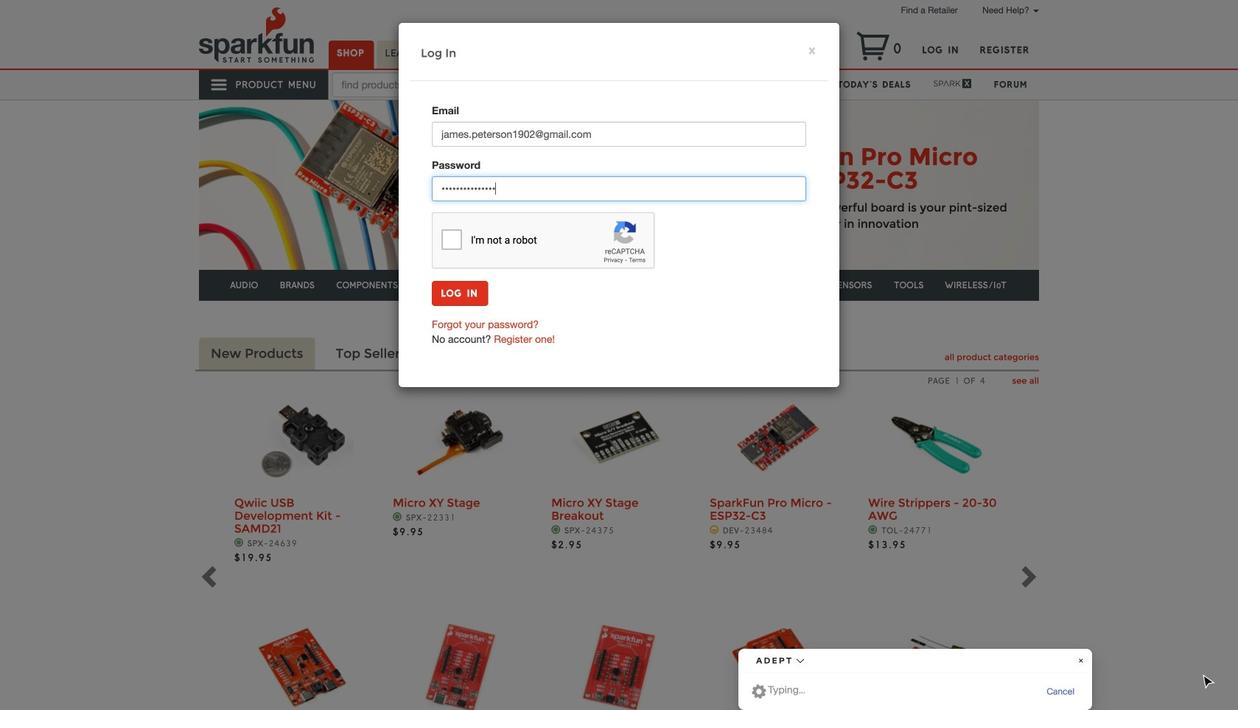Task type: locate. For each thing, give the bounding box(es) containing it.
list box
[[234, 375, 1004, 710]]

only 4 left! image
[[710, 525, 720, 534]]

1 horizontal spatial in stock image
[[552, 525, 561, 534]]

sparkfun digi xbee® explorer regulated image
[[568, 616, 671, 710]]

None submit
[[432, 281, 488, 306]]

2 horizontal spatial in stock image
[[869, 525, 878, 534]]

form
[[432, 103, 807, 306]]

None password field
[[432, 176, 807, 201]]

in stock image for wire strippers - 20-30 awg image on the right of the page
[[869, 525, 878, 534]]

sparkfun digi xbee® explorer usb-c image
[[409, 616, 512, 710]]

in stock image
[[552, 525, 561, 534], [869, 525, 878, 534], [234, 538, 244, 547]]

None email field
[[432, 122, 807, 147]]

in stock image
[[393, 512, 403, 521]]

micro xy stage breakout image
[[568, 387, 671, 491]]

in stock image for qwiic usb development kit - samd21 image at left bottom
[[234, 538, 244, 547]]

find products, tutorials, etc... text field
[[332, 72, 516, 97]]

micro xy stage image
[[409, 387, 512, 491]]

0 horizontal spatial in stock image
[[234, 538, 244, 547]]



Task type: describe. For each thing, give the bounding box(es) containing it.
sparkfun pro micro - esp32-c3 image
[[726, 387, 830, 491]]

qwiic usb development kit - samd21 image
[[251, 387, 354, 491]]

wire strippers - 20-30 awg image
[[885, 387, 988, 491]]

sparkfun digi xbee® development board image
[[251, 616, 354, 710]]

sparkfun digi xbee® arduino shield - usb-c (qwiic) image
[[726, 616, 830, 710]]

in stock image for micro xy stage breakout image
[[552, 525, 561, 534]]

sparkfun digi xbee® kit image
[[885, 616, 988, 710]]



Task type: vqa. For each thing, say whether or not it's contained in the screenshot.
hamburger image
no



